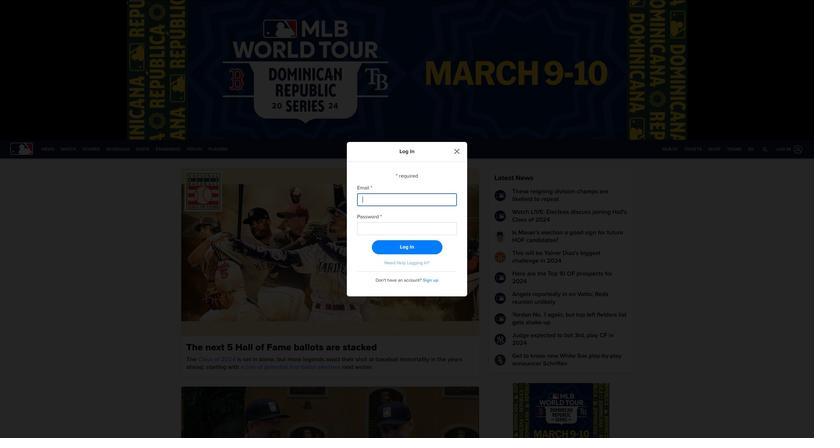 Task type: vqa. For each thing, say whether or not it's contained in the screenshot.
Spends
no



Task type: locate. For each thing, give the bounding box(es) containing it.
3 mlb image from the top
[[495, 272, 506, 284]]

None text field
[[357, 193, 457, 206]]

close image
[[454, 148, 460, 154]]

mlb image
[[495, 190, 506, 201], [495, 210, 506, 222], [495, 272, 506, 284], [495, 293, 506, 304], [495, 313, 506, 325]]

None password field
[[357, 222, 457, 235]]

white sox image
[[495, 354, 506, 366]]

search image
[[763, 147, 768, 152]]

yankees image
[[495, 334, 506, 345]]

dialog
[[0, 0, 815, 438]]

top navigation element
[[0, 140, 815, 158]]

None submit
[[372, 240, 443, 254]]

secondary navigation element
[[38, 140, 231, 158]]

2 mlb image from the top
[[495, 210, 506, 222]]

major league baseball image
[[10, 142, 33, 155]]

4 mlb image from the top
[[495, 293, 506, 304]]



Task type: describe. For each thing, give the bounding box(es) containing it.
astros image
[[495, 251, 506, 263]]

1 mlb image from the top
[[495, 190, 506, 201]]

j. mauer image
[[495, 231, 506, 243]]

the next 5 hall of fame ballots are stacked image
[[181, 169, 479, 336]]

mlb media player group
[[181, 387, 479, 438]]

log in image
[[793, 144, 805, 155]]

advertisement element
[[513, 383, 610, 438]]

5 mlb image from the top
[[495, 313, 506, 325]]



